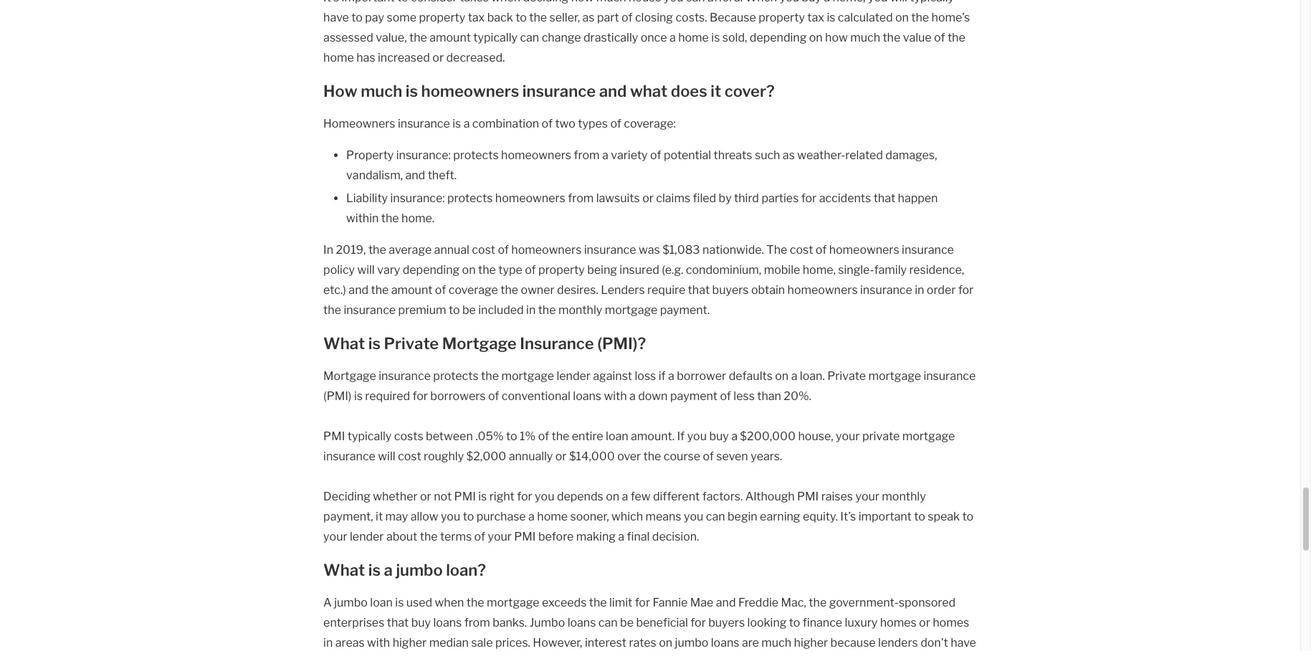 Task type: describe. For each thing, give the bounding box(es) containing it.
or inside pmi typically costs between .05% to 1% of the entire loan amount. if you buy a $200,000 house, your private mortgage insurance will cost roughly $2,000 annually or $14,000 over the course of seven years.
[[556, 449, 567, 463]]

for right the limit
[[635, 596, 651, 609]]

to up terms
[[463, 510, 474, 523]]

mortgage inside mortgage insurance protects the mortgage lender against loss if a borrower defaults on a loan. private mortgage insurance (pmi) is required for borrowers of conventional loans with a down payment of less than 20%.
[[324, 369, 376, 383]]

included
[[479, 303, 524, 317]]

home.
[[402, 211, 435, 225]]

luxury
[[845, 616, 878, 629]]

premium
[[399, 303, 447, 317]]

of up type
[[498, 243, 509, 256]]

costs.
[[676, 10, 708, 24]]

fannie
[[653, 596, 688, 609]]

back
[[488, 10, 513, 24]]

2 horizontal spatial property
[[759, 10, 805, 24]]

defaults
[[729, 369, 773, 383]]

sold,
[[723, 30, 748, 44]]

loans inside mortgage insurance protects the mortgage lender against loss if a borrower defaults on a loan. private mortgage insurance (pmi) is required for borrowers of conventional loans with a down payment of less than 20%.
[[573, 389, 602, 403]]

will inside it's important to consider taxes when deciding how much house you can afford. when you buy a home, you will typically have to pay some property tax back to the seller, as part of closing costs. because property tax is calculated on the home's assessed value, the amount typically can change drastically once a home is sold, depending on how much the value of the home has increased or decreased.
[[891, 0, 908, 4]]

increased
[[378, 51, 430, 64]]

1 vertical spatial jumbo
[[334, 596, 368, 609]]

important inside deciding whether or not pmi is right for you depends on a few different factors. although pmi raises your monthly payment, it may allow you to purchase a home sooner, which means you can begin earning equity. it's important to speak to your lender about the terms of your pmi before making a final decision.
[[859, 510, 912, 523]]

mortgage inside a jumbo loan is used when the mortgage exceeds the limit for fannie mae and freddie mac, the government-sponsored enterprises that buy loans from banks. jumbo loans can be beneficial for buyers looking to finance luxury homes or homes in areas with higher median sale prices. however, interest rates on jumbo loans are much higher because lenders don't ha
[[487, 596, 540, 609]]

depending inside it's important to consider taxes when deciding how much house you can afford. when you buy a home, you will typically have to pay some property tax back to the seller, as part of closing costs. because property tax is calculated on the home's assessed value, the amount typically can change drastically once a home is sold, depending on how much the value of the home has increased or decreased.
[[750, 30, 807, 44]]

for inside in 2019, the average annual cost of homeowners insurance was $1,083 nationwide. the cost of homeowners insurance policy will vary depending on the type of property being insured (e.g. condominium, mobile home, single-family residence, etc.) and the amount of coverage the owner desires. lenders require that buyers obtain homeowners insurance in order for the insurance premium to be included in the monthly mortgage payment.
[[959, 283, 974, 297]]

of inside deciding whether or not pmi is right for you depends on a few different factors. although pmi raises your monthly payment, it may allow you to purchase a home sooner, which means you can begin earning equity. it's important to speak to your lender about the terms of your pmi before making a final decision.
[[475, 530, 486, 543]]

what for what is a jumbo loan?
[[324, 561, 365, 579]]

lenders
[[601, 283, 645, 297]]

when
[[746, 0, 778, 4]]

because
[[831, 636, 876, 650]]

if
[[677, 429, 685, 443]]

a right purchase
[[529, 510, 535, 523]]

means
[[646, 510, 682, 523]]

of right type
[[525, 263, 536, 277]]

1 horizontal spatial in
[[527, 303, 536, 317]]

2 vertical spatial jumbo
[[675, 636, 709, 650]]

residence,
[[910, 263, 965, 277]]

if
[[659, 369, 666, 383]]

lender inside deciding whether or not pmi is right for you depends on a few different factors. although pmi raises your monthly payment, it may allow you to purchase a home sooner, which means you can begin earning equity. it's important to speak to your lender about the terms of your pmi before making a final decision.
[[350, 530, 384, 543]]

equity.
[[803, 510, 838, 523]]

potential
[[664, 148, 712, 162]]

pmi up "equity."
[[798, 490, 819, 503]]

consider
[[411, 0, 457, 4]]

the down "owner"
[[538, 303, 556, 317]]

types
[[578, 117, 608, 130]]

deciding whether or not pmi is right for you depends on a few different factors. although pmi raises your monthly payment, it may allow you to purchase a home sooner, which means you can begin earning equity. it's important to speak to your lender about the terms of your pmi before making a final decision.
[[324, 490, 974, 543]]

mortgage up the conventional
[[502, 369, 554, 383]]

amount inside it's important to consider taxes when deciding how much house you can afford. when you buy a home, you will typically have to pay some property tax back to the seller, as part of closing costs. because property tax is calculated on the home's assessed value, the amount typically can change drastically once a home is sold, depending on how much the value of the home has increased or decreased.
[[430, 30, 471, 44]]

mac,
[[782, 596, 807, 609]]

threats
[[714, 148, 753, 162]]

can up costs.
[[686, 0, 706, 4]]

or inside it's important to consider taxes when deciding how much house you can afford. when you buy a home, you will typically have to pay some property tax back to the seller, as part of closing costs. because property tax is calculated on the home's assessed value, the amount typically can change drastically once a home is sold, depending on how much the value of the home has increased or decreased.
[[433, 51, 444, 64]]

nationwide.
[[703, 243, 765, 256]]

exceeds
[[542, 596, 587, 609]]

from for lawsuits
[[568, 191, 594, 205]]

is down increased
[[406, 81, 418, 100]]

insurance
[[520, 334, 594, 353]]

what is private mortgage insurance (pmi)?
[[324, 334, 646, 353]]

0 horizontal spatial home
[[324, 51, 354, 64]]

cost inside pmi typically costs between .05% to 1% of the entire loan amount. if you buy a $200,000 house, your private mortgage insurance will cost roughly $2,000 annually or $14,000 over the course of seven years.
[[398, 449, 422, 463]]

a left down
[[630, 389, 636, 403]]

such
[[755, 148, 781, 162]]

loans up "median"
[[434, 616, 462, 629]]

two
[[555, 117, 576, 130]]

whether
[[373, 490, 418, 503]]

on inside in 2019, the average annual cost of homeowners insurance was $1,083 nationwide. the cost of homeowners insurance policy will vary depending on the type of property being insured (e.g. condominium, mobile home, single-family residence, etc.) and the amount of coverage the owner desires. lenders require that buyers obtain homeowners insurance in order for the insurance premium to be included in the monthly mortgage payment.
[[462, 263, 476, 277]]

down
[[639, 389, 668, 403]]

parties
[[762, 191, 799, 205]]

1 horizontal spatial it
[[711, 81, 722, 100]]

you left "depends"
[[535, 490, 555, 503]]

of left seven
[[703, 449, 714, 463]]

roughly
[[424, 449, 464, 463]]

home's
[[932, 10, 971, 24]]

your down payment,
[[324, 530, 348, 543]]

loan inside pmi typically costs between .05% to 1% of the entire loan amount. if you buy a $200,000 house, your private mortgage insurance will cost roughly $2,000 annually or $14,000 over the course of seven years.
[[606, 429, 629, 443]]

within
[[347, 211, 379, 225]]

for down the mae
[[691, 616, 706, 629]]

part
[[597, 10, 619, 24]]

that inside "liability insurance: protects homeowners from lawsuits or claims filed by third parties for accidents that happen within the home."
[[874, 191, 896, 205]]

the up vary
[[369, 243, 386, 256]]

sooner,
[[571, 510, 609, 523]]

insurance inside pmi typically costs between .05% to 1% of the entire loan amount. if you buy a $200,000 house, your private mortgage insurance will cost roughly $2,000 annually or $14,000 over the course of seven years.
[[324, 449, 376, 463]]

payment.
[[660, 303, 710, 317]]

1 horizontal spatial how
[[826, 30, 848, 44]]

a left final
[[619, 530, 625, 543]]

the up increased
[[410, 30, 427, 44]]

0 vertical spatial jumbo
[[396, 561, 443, 579]]

of right part
[[622, 10, 633, 24]]

a inside pmi typically costs between .05% to 1% of the entire loan amount. if you buy a $200,000 house, your private mortgage insurance will cost roughly $2,000 annually or $14,000 over the course of seven years.
[[732, 429, 738, 443]]

liability
[[347, 191, 388, 205]]

home inside deciding whether or not pmi is right for you depends on a few different factors. although pmi raises your monthly payment, it may allow you to purchase a home sooner, which means you can begin earning equity. it's important to speak to your lender about the terms of your pmi before making a final decision.
[[537, 510, 568, 523]]

mortgage up private
[[869, 369, 922, 383]]

is left sold,
[[712, 30, 720, 44]]

seller,
[[550, 10, 580, 24]]

related
[[846, 148, 884, 162]]

property for condominium,
[[539, 263, 585, 277]]

to inside a jumbo loan is used when the mortgage exceeds the limit for fannie mae and freddie mac, the government-sponsored enterprises that buy loans from banks. jumbo loans can be beneficial for buyers looking to finance luxury homes or homes in areas with higher median sale prices. however, interest rates on jumbo loans are much higher because lenders don't ha
[[790, 616, 801, 629]]

mortgage inside in 2019, the average annual cost of homeowners insurance was $1,083 nationwide. the cost of homeowners insurance policy will vary depending on the type of property being insured (e.g. condominium, mobile home, single-family residence, etc.) and the amount of coverage the owner desires. lenders require that buyers obtain homeowners insurance in order for the insurance premium to be included in the monthly mortgage payment.
[[605, 303, 658, 317]]

rates
[[629, 636, 657, 650]]

the left value
[[883, 30, 901, 44]]

a right once
[[670, 30, 676, 44]]

as inside it's important to consider taxes when deciding how much house you can afford. when you buy a home, you will typically have to pay some property tax back to the seller, as part of closing costs. because property tax is calculated on the home's assessed value, the amount typically can change drastically once a home is sold, depending on how much the value of the home has increased or decreased.
[[583, 10, 595, 24]]

median
[[429, 636, 469, 650]]

amount.
[[631, 429, 675, 443]]

2019,
[[336, 243, 366, 256]]

beneficial
[[637, 616, 689, 629]]

borrower
[[677, 369, 727, 383]]

pmi right the not
[[454, 490, 476, 503]]

can left "change"
[[520, 30, 540, 44]]

much down has
[[361, 81, 403, 100]]

monthly inside in 2019, the average annual cost of homeowners insurance was $1,083 nationwide. the cost of homeowners insurance policy will vary depending on the type of property being insured (e.g. condominium, mobile home, single-family residence, etc.) and the amount of coverage the owner desires. lenders require that buyers obtain homeowners insurance in order for the insurance premium to be included in the monthly mortgage payment.
[[559, 303, 603, 317]]

a left few
[[622, 490, 629, 503]]

as inside property insurance: protects homeowners from a variety of potential threats such as weather-related damages, vandalism, and theft.
[[783, 148, 795, 162]]

once
[[641, 30, 667, 44]]

loans left are at the bottom right of the page
[[711, 636, 740, 650]]

insured
[[620, 263, 660, 277]]

your right raises
[[856, 490, 880, 503]]

against
[[593, 369, 633, 383]]

(pmi)
[[324, 389, 352, 403]]

0 vertical spatial private
[[384, 334, 439, 353]]

coverage
[[449, 283, 498, 297]]

the down the loan?
[[467, 596, 485, 609]]

you up terms
[[441, 510, 461, 523]]

1 homes from the left
[[881, 616, 917, 629]]

of right 1% on the left of page
[[538, 429, 550, 443]]

value,
[[376, 30, 407, 44]]

the left type
[[478, 263, 496, 277]]

buy inside it's important to consider taxes when deciding how much house you can afford. when you buy a home, you will typically have to pay some property tax back to the seller, as part of closing costs. because property tax is calculated on the home's assessed value, the amount typically can change drastically once a home is sold, depending on how much the value of the home has increased or decreased.
[[802, 0, 822, 4]]

few
[[631, 490, 651, 503]]

your down purchase
[[488, 530, 512, 543]]

in inside a jumbo loan is used when the mortgage exceeds the limit for fannie mae and freddie mac, the government-sponsored enterprises that buy loans from banks. jumbo loans can be beneficial for buyers looking to finance luxury homes or homes in areas with higher median sale prices. however, interest rates on jumbo loans are much higher because lenders don't ha
[[324, 636, 333, 650]]

insurance: for the
[[391, 191, 445, 205]]

theft.
[[428, 168, 457, 182]]

order
[[927, 283, 956, 297]]

depending inside in 2019, the average annual cost of homeowners insurance was $1,083 nationwide. the cost of homeowners insurance policy will vary depending on the type of property being insured (e.g. condominium, mobile home, single-family residence, etc.) and the amount of coverage the owner desires. lenders require that buyers obtain homeowners insurance in order for the insurance premium to be included in the monthly mortgage payment.
[[403, 263, 460, 277]]

you down different
[[684, 510, 704, 523]]

speak
[[928, 510, 961, 523]]

on inside mortgage insurance protects the mortgage lender against loss if a borrower defaults on a loan. private mortgage insurance (pmi) is required for borrowers of conventional loans with a down payment of less than 20%.
[[776, 369, 789, 383]]

what is a jumbo loan?
[[324, 561, 486, 579]]

of right value
[[935, 30, 946, 44]]

payment,
[[324, 510, 373, 523]]

2 tax from the left
[[808, 10, 825, 24]]

of left less
[[720, 389, 732, 403]]

buy inside a jumbo loan is used when the mortgage exceeds the limit for fannie mae and freddie mac, the government-sponsored enterprises that buy loans from banks. jumbo loans can be beneficial for buyers looking to finance luxury homes or homes in areas with higher median sale prices. however, interest rates on jumbo loans are much higher because lenders don't ha
[[412, 616, 431, 629]]

monthly inside deciding whether or not pmi is right for you depends on a few different factors. although pmi raises your monthly payment, it may allow you to purchase a home sooner, which means you can begin earning equity. it's important to speak to your lender about the terms of your pmi before making a final decision.
[[883, 490, 927, 503]]

to left speak
[[915, 510, 926, 523]]

obtain
[[752, 283, 786, 297]]

in 2019, the average annual cost of homeowners insurance was $1,083 nationwide. the cost of homeowners insurance policy will vary depending on the type of property being insured (e.g. condominium, mobile home, single-family residence, etc.) and the amount of coverage the owner desires. lenders require that buyers obtain homeowners insurance in order for the insurance premium to be included in the monthly mortgage payment.
[[324, 243, 974, 317]]

and inside property insurance: protects homeowners from a variety of potential threats such as weather-related damages, vandalism, and theft.
[[406, 168, 426, 182]]

looking
[[748, 616, 787, 629]]

protects for mortgage
[[434, 369, 479, 383]]

pmi inside pmi typically costs between .05% to 1% of the entire loan amount. if you buy a $200,000 house, your private mortgage insurance will cost roughly $2,000 annually or $14,000 over the course of seven years.
[[324, 429, 345, 443]]

$14,000
[[569, 449, 615, 463]]

is left combination
[[453, 117, 461, 130]]

not
[[434, 490, 452, 503]]

used
[[407, 596, 433, 609]]

enterprises
[[324, 616, 385, 629]]

is left calculated
[[827, 10, 836, 24]]

taxes
[[460, 0, 489, 4]]

you right when
[[780, 0, 800, 4]]

what for what is private mortgage insurance (pmi)?
[[324, 334, 365, 353]]

is inside mortgage insurance protects the mortgage lender against loss if a borrower defaults on a loan. private mortgage insurance (pmi) is required for borrowers of conventional loans with a down payment of less than 20%.
[[354, 389, 363, 403]]

1%
[[520, 429, 536, 443]]

20%.
[[784, 389, 812, 403]]

deciding
[[324, 490, 371, 503]]

some
[[387, 10, 417, 24]]

amount inside in 2019, the average annual cost of homeowners insurance was $1,083 nationwide. the cost of homeowners insurance policy will vary depending on the type of property being insured (e.g. condominium, mobile home, single-family residence, etc.) and the amount of coverage the owner desires. lenders require that buyers obtain homeowners insurance in order for the insurance premium to be included in the monthly mortgage payment.
[[391, 283, 433, 297]]

a right the 'if'
[[669, 369, 675, 383]]

loan.
[[800, 369, 825, 383]]

home, inside in 2019, the average annual cost of homeowners insurance was $1,083 nationwide. the cost of homeowners insurance policy will vary depending on the type of property being insured (e.g. condominium, mobile home, single-family residence, etc.) and the amount of coverage the owner desires. lenders require that buyers obtain homeowners insurance in order for the insurance premium to be included in the monthly mortgage payment.
[[803, 263, 836, 277]]

you up costs.
[[664, 0, 684, 4]]

to inside in 2019, the average annual cost of homeowners insurance was $1,083 nationwide. the cost of homeowners insurance policy will vary depending on the type of property being insured (e.g. condominium, mobile home, single-family residence, etc.) and the amount of coverage the owner desires. lenders require that buyers obtain homeowners insurance in order for the insurance premium to be included in the monthly mortgage payment.
[[449, 303, 460, 317]]

mortgage insurance protects the mortgage lender against loss if a borrower defaults on a loan. private mortgage insurance (pmi) is required for borrowers of conventional loans with a down payment of less than 20%.
[[324, 369, 976, 403]]

private
[[863, 429, 900, 443]]

of right the
[[816, 243, 827, 256]]

$1,083
[[663, 243, 701, 256]]

the down type
[[501, 283, 519, 297]]

the down etc.)
[[324, 303, 341, 317]]

claims
[[657, 191, 691, 205]]

it's inside it's important to consider taxes when deciding how much house you can afford. when you buy a home, you will typically have to pay some property tax back to the seller, as part of closing costs. because property tax is calculated on the home's assessed value, the amount typically can change drastically once a home is sold, depending on how much the value of the home has increased or decreased.
[[324, 0, 339, 4]]

the down deciding
[[530, 10, 547, 24]]

the up finance on the bottom right of page
[[809, 596, 827, 609]]

is inside a jumbo loan is used when the mortgage exceeds the limit for fannie mae and freddie mac, the government-sponsored enterprises that buy loans from banks. jumbo loans can be beneficial for buyers looking to finance luxury homes or homes in areas with higher median sale prices. however, interest rates on jumbo loans are much higher because lenders don't ha
[[395, 596, 404, 609]]

earning
[[760, 510, 801, 523]]

a right when
[[824, 0, 831, 4]]

you up calculated
[[869, 0, 888, 4]]

or inside deciding whether or not pmi is right for you depends on a few different factors. although pmi raises your monthly payment, it may allow you to purchase a home sooner, which means you can begin earning equity. it's important to speak to your lender about the terms of your pmi before making a final decision.
[[420, 490, 432, 503]]

and left what
[[599, 81, 627, 100]]

much down calculated
[[851, 30, 881, 44]]

be inside in 2019, the average annual cost of homeowners insurance was $1,083 nationwide. the cost of homeowners insurance policy will vary depending on the type of property being insured (e.g. condominium, mobile home, single-family residence, etc.) and the amount of coverage the owner desires. lenders require that buyers obtain homeowners insurance in order for the insurance premium to be included in the monthly mortgage payment.
[[463, 303, 476, 317]]

buy inside pmi typically costs between .05% to 1% of the entire loan amount. if you buy a $200,000 house, your private mortgage insurance will cost roughly $2,000 annually or $14,000 over the course of seven years.
[[710, 429, 729, 443]]

protects for property
[[454, 148, 499, 162]]

require
[[648, 283, 686, 297]]

from for a
[[574, 148, 600, 162]]

insurance: for theft.
[[396, 148, 451, 162]]

allow
[[411, 510, 439, 523]]

the left the limit
[[589, 596, 607, 609]]

in
[[324, 243, 334, 256]]

a down the about
[[384, 561, 393, 579]]

$200,000
[[741, 429, 796, 443]]

the up value
[[912, 10, 930, 24]]

the down vary
[[371, 283, 389, 297]]



Task type: locate. For each thing, give the bounding box(es) containing it.
it inside deciding whether or not pmi is right for you depends on a few different factors. although pmi raises your monthly payment, it may allow you to purchase a home sooner, which means you can begin earning equity. it's important to speak to your lender about the terms of your pmi before making a final decision.
[[376, 510, 383, 523]]

don't
[[921, 636, 949, 650]]

1 horizontal spatial with
[[604, 389, 627, 403]]

you right if
[[688, 429, 707, 443]]

insurance: inside "liability insurance: protects homeowners from lawsuits or claims filed by third parties for accidents that happen within the home."
[[391, 191, 445, 205]]

entire
[[572, 429, 604, 443]]

0 horizontal spatial with
[[367, 636, 390, 650]]

0 horizontal spatial how
[[571, 0, 594, 4]]

or left claims
[[643, 191, 654, 205]]

assessed
[[324, 30, 374, 44]]

jumbo
[[396, 561, 443, 579], [334, 596, 368, 609], [675, 636, 709, 650]]

payment
[[671, 389, 718, 403]]

raises
[[822, 490, 854, 503]]

tax down taxes
[[468, 10, 485, 24]]

policy
[[324, 263, 355, 277]]

0 vertical spatial lender
[[557, 369, 591, 383]]

0 vertical spatial will
[[891, 0, 908, 4]]

of up premium
[[435, 283, 446, 297]]

for right order
[[959, 283, 974, 297]]

1 vertical spatial with
[[367, 636, 390, 650]]

and inside in 2019, the average annual cost of homeowners insurance was $1,083 nationwide. the cost of homeowners insurance policy will vary depending on the type of property being insured (e.g. condominium, mobile home, single-family residence, etc.) and the amount of coverage the owner desires. lenders require that buyers obtain homeowners insurance in order for the insurance premium to be included in the monthly mortgage payment.
[[349, 283, 369, 297]]

right
[[490, 490, 515, 503]]

1 vertical spatial when
[[435, 596, 464, 609]]

about
[[387, 530, 418, 543]]

0 vertical spatial that
[[874, 191, 896, 205]]

third
[[735, 191, 760, 205]]

1 horizontal spatial be
[[621, 616, 634, 629]]

interest
[[585, 636, 627, 650]]

may
[[386, 510, 408, 523]]

0 vertical spatial insurance:
[[396, 148, 451, 162]]

or down sponsored
[[920, 616, 931, 629]]

1 horizontal spatial home
[[537, 510, 568, 523]]

2 horizontal spatial will
[[891, 0, 908, 4]]

monthly
[[559, 303, 603, 317], [883, 490, 927, 503]]

insurance: up theft.
[[396, 148, 451, 162]]

was
[[639, 243, 660, 256]]

0 horizontal spatial will
[[358, 263, 375, 277]]

higher down finance on the bottom right of page
[[794, 636, 829, 650]]

important left speak
[[859, 510, 912, 523]]

or
[[433, 51, 444, 64], [643, 191, 654, 205], [556, 449, 567, 463], [420, 490, 432, 503], [920, 616, 931, 629]]

annual
[[434, 243, 470, 256]]

will left vary
[[358, 263, 375, 277]]

that inside in 2019, the average annual cost of homeowners insurance was $1,083 nationwide. the cost of homeowners insurance policy will vary depending on the type of property being insured (e.g. condominium, mobile home, single-family residence, etc.) and the amount of coverage the owner desires. lenders require that buyers obtain homeowners insurance in order for the insurance premium to be included in the monthly mortgage payment.
[[688, 283, 710, 297]]

0 horizontal spatial be
[[463, 303, 476, 317]]

prices.
[[496, 636, 531, 650]]

or inside a jumbo loan is used when the mortgage exceeds the limit for fannie mae and freddie mac, the government-sponsored enterprises that buy loans from banks. jumbo loans can be beneficial for buyers looking to finance luxury homes or homes in areas with higher median sale prices. however, interest rates on jumbo loans are much higher because lenders don't ha
[[920, 616, 931, 629]]

for
[[802, 191, 817, 205], [959, 283, 974, 297], [413, 389, 428, 403], [517, 490, 533, 503], [635, 596, 651, 609], [691, 616, 706, 629]]

to right speak
[[963, 510, 974, 523]]

1 horizontal spatial when
[[492, 0, 521, 4]]

and inside a jumbo loan is used when the mortgage exceeds the limit for fannie mae and freddie mac, the government-sponsored enterprises that buy loans from banks. jumbo loans can be beneficial for buyers looking to finance luxury homes or homes in areas with higher median sale prices. however, interest rates on jumbo loans are much higher because lenders don't ha
[[716, 596, 736, 609]]

the left "entire"
[[552, 429, 570, 443]]

1 vertical spatial lender
[[350, 530, 384, 543]]

protects inside mortgage insurance protects the mortgage lender against loss if a borrower defaults on a loan. private mortgage insurance (pmi) is required for borrowers of conventional loans with a down payment of less than 20%.
[[434, 369, 479, 383]]

be down coverage
[[463, 303, 476, 317]]

1 vertical spatial that
[[688, 283, 710, 297]]

0 vertical spatial what
[[324, 334, 365, 353]]

0 horizontal spatial buy
[[412, 616, 431, 629]]

vary
[[377, 263, 400, 277]]

sponsored
[[899, 596, 956, 609]]

your right house,
[[836, 429, 860, 443]]

buy right when
[[802, 0, 822, 4]]

0 vertical spatial with
[[604, 389, 627, 403]]

2 horizontal spatial in
[[915, 283, 925, 297]]

1 vertical spatial important
[[859, 510, 912, 523]]

from inside a jumbo loan is used when the mortgage exceeds the limit for fannie mae and freddie mac, the government-sponsored enterprises that buy loans from banks. jumbo loans can be beneficial for buyers looking to finance luxury homes or homes in areas with higher median sale prices. however, interest rates on jumbo loans are much higher because lenders don't ha
[[465, 616, 490, 629]]

be inside a jumbo loan is used when the mortgage exceeds the limit for fannie mae and freddie mac, the government-sponsored enterprises that buy loans from banks. jumbo loans can be beneficial for buyers looking to finance luxury homes or homes in areas with higher median sale prices. however, interest rates on jumbo loans are much higher because lenders don't ha
[[621, 616, 634, 629]]

are
[[742, 636, 760, 650]]

to left the pay
[[352, 10, 363, 24]]

of right variety
[[651, 148, 662, 162]]

with inside mortgage insurance protects the mortgage lender against loss if a borrower defaults on a loan. private mortgage insurance (pmi) is required for borrowers of conventional loans with a down payment of less than 20%.
[[604, 389, 627, 403]]

pmi left before
[[515, 530, 536, 543]]

terms
[[440, 530, 472, 543]]

and left theft.
[[406, 168, 426, 182]]

1 vertical spatial buy
[[710, 429, 729, 443]]

cover?
[[725, 81, 775, 100]]

in left the areas
[[324, 636, 333, 650]]

closing
[[635, 10, 674, 24]]

mortgage
[[442, 334, 517, 353], [324, 369, 376, 383]]

insurance
[[523, 81, 596, 100], [398, 117, 450, 130], [584, 243, 637, 256], [902, 243, 955, 256], [861, 283, 913, 297], [344, 303, 396, 317], [379, 369, 431, 383], [924, 369, 976, 383], [324, 449, 376, 463]]

0 vertical spatial home,
[[833, 0, 866, 4]]

0 vertical spatial buyers
[[713, 283, 749, 297]]

when inside it's important to consider taxes when deciding how much house you can afford. when you buy a home, you will typically have to pay some property tax back to the seller, as part of closing costs. because property tax is calculated on the home's assessed value, the amount typically can change drastically once a home is sold, depending on how much the value of the home has increased or decreased.
[[492, 0, 521, 4]]

loan up enterprises
[[370, 596, 393, 609]]

2 vertical spatial from
[[465, 616, 490, 629]]

loans down "exceeds"
[[568, 616, 596, 629]]

pay
[[365, 10, 385, 24]]

0 vertical spatial monthly
[[559, 303, 603, 317]]

to inside pmi typically costs between .05% to 1% of the entire loan amount. if you buy a $200,000 house, your private mortgage insurance will cost roughly $2,000 annually or $14,000 over the course of seven years.
[[506, 429, 518, 443]]

over
[[618, 449, 641, 463]]

how much is homeowners insurance and what does it cover?
[[324, 81, 775, 100]]

for right right
[[517, 490, 533, 503]]

0 horizontal spatial that
[[387, 616, 409, 629]]

what up the a
[[324, 561, 365, 579]]

or inside "liability insurance: protects homeowners from lawsuits or claims filed by third parties for accidents that happen within the home."
[[643, 191, 654, 205]]

1 horizontal spatial mortgage
[[442, 334, 517, 353]]

1 vertical spatial be
[[621, 616, 634, 629]]

that up 'payment.'
[[688, 283, 710, 297]]

0 vertical spatial protects
[[454, 148, 499, 162]]

mae
[[691, 596, 714, 609]]

seven
[[717, 449, 749, 463]]

amount
[[430, 30, 471, 44], [391, 283, 433, 297]]

tax left calculated
[[808, 10, 825, 24]]

that down used
[[387, 616, 409, 629]]

insurance: inside property insurance: protects homeowners from a variety of potential threats such as weather-related damages, vandalism, and theft.
[[396, 148, 451, 162]]

when up back
[[492, 0, 521, 4]]

you inside pmi typically costs between .05% to 1% of the entire loan amount. if you buy a $200,000 house, your private mortgage insurance will cost roughly $2,000 annually or $14,000 over the course of seven years.
[[688, 429, 707, 443]]

final
[[627, 530, 650, 543]]

1 horizontal spatial tax
[[808, 10, 825, 24]]

or right the annually
[[556, 449, 567, 463]]

1 horizontal spatial homes
[[933, 616, 970, 629]]

home down costs.
[[679, 30, 709, 44]]

a
[[824, 0, 831, 4], [670, 30, 676, 44], [464, 117, 470, 130], [603, 148, 609, 162], [669, 369, 675, 383], [792, 369, 798, 383], [630, 389, 636, 403], [732, 429, 738, 443], [622, 490, 629, 503], [529, 510, 535, 523], [619, 530, 625, 543], [384, 561, 393, 579]]

2 what from the top
[[324, 561, 365, 579]]

1 vertical spatial as
[[783, 148, 795, 162]]

for inside "liability insurance: protects homeowners from lawsuits or claims filed by third parties for accidents that happen within the home."
[[802, 191, 817, 205]]

in down "owner"
[[527, 303, 536, 317]]

is left used
[[395, 596, 404, 609]]

the inside "liability insurance: protects homeowners from lawsuits or claims filed by third parties for accidents that happen within the home."
[[381, 211, 399, 225]]

amount up decreased.
[[430, 30, 471, 44]]

to right back
[[516, 10, 527, 24]]

homeowners inside property insurance: protects homeowners from a variety of potential threats such as weather-related damages, vandalism, and theft.
[[501, 148, 572, 162]]

when inside a jumbo loan is used when the mortgage exceeds the limit for fannie mae and freddie mac, the government-sponsored enterprises that buy loans from banks. jumbo loans can be beneficial for buyers looking to finance luxury homes or homes in areas with higher median sale prices. however, interest rates on jumbo loans are much higher because lenders don't ha
[[435, 596, 464, 609]]

when for used
[[435, 596, 464, 609]]

2 vertical spatial will
[[378, 449, 396, 463]]

higher
[[393, 636, 427, 650], [794, 636, 829, 650]]

0 horizontal spatial homes
[[881, 616, 917, 629]]

home, inside it's important to consider taxes when deciding how much house you can afford. when you buy a home, you will typically have to pay some property tax back to the seller, as part of closing costs. because property tax is calculated on the home's assessed value, the amount typically can change drastically once a home is sold, depending on how much the value of the home has increased or decreased.
[[833, 0, 866, 4]]

to up some
[[397, 0, 409, 4]]

1 vertical spatial home
[[324, 51, 354, 64]]

1 horizontal spatial that
[[688, 283, 710, 297]]

a left combination
[[464, 117, 470, 130]]

1 vertical spatial how
[[826, 30, 848, 44]]

years.
[[751, 449, 783, 463]]

0 vertical spatial as
[[583, 10, 595, 24]]

your inside pmi typically costs between .05% to 1% of the entire loan amount. if you buy a $200,000 house, your private mortgage insurance will cost roughly $2,000 annually or $14,000 over the course of seven years.
[[836, 429, 860, 443]]

2 horizontal spatial home
[[679, 30, 709, 44]]

from up sale
[[465, 616, 490, 629]]

buyers inside a jumbo loan is used when the mortgage exceeds the limit for fannie mae and freddie mac, the government-sponsored enterprises that buy loans from banks. jumbo loans can be beneficial for buyers looking to finance luxury homes or homes in areas with higher median sale prices. however, interest rates on jumbo loans are much higher because lenders don't ha
[[709, 616, 745, 629]]

mortgage down lenders
[[605, 303, 658, 317]]

afford.
[[708, 0, 743, 4]]

0 vertical spatial be
[[463, 303, 476, 317]]

0 horizontal spatial typically
[[348, 429, 392, 443]]

making
[[577, 530, 616, 543]]

with inside a jumbo loan is used when the mortgage exceeds the limit for fannie mae and freddie mac, the government-sponsored enterprises that buy loans from banks. jumbo loans can be beneficial for buyers looking to finance luxury homes or homes in areas with higher median sale prices. however, interest rates on jumbo loans are much higher because lenders don't ha
[[367, 636, 390, 650]]

or left the not
[[420, 490, 432, 503]]

property down when
[[759, 10, 805, 24]]

2 horizontal spatial typically
[[911, 0, 955, 4]]

1 vertical spatial what
[[324, 561, 365, 579]]

1 horizontal spatial cost
[[472, 243, 496, 256]]

homeowners inside "liability insurance: protects homeowners from lawsuits or claims filed by third parties for accidents that happen within the home."
[[496, 191, 566, 205]]

of right types
[[611, 117, 622, 130]]

home, left single-
[[803, 263, 836, 277]]

protects up 'borrowers'
[[434, 369, 479, 383]]

protects inside property insurance: protects homeowners from a variety of potential threats such as weather-related damages, vandalism, and theft.
[[454, 148, 499, 162]]

0 vertical spatial loan
[[606, 429, 629, 443]]

buy down used
[[412, 616, 431, 629]]

property inside in 2019, the average annual cost of homeowners insurance was $1,083 nationwide. the cost of homeowners insurance policy will vary depending on the type of property being insured (e.g. condominium, mobile home, single-family residence, etc.) and the amount of coverage the owner desires. lenders require that buyers obtain homeowners insurance in order for the insurance premium to be included in the monthly mortgage payment.
[[539, 263, 585, 277]]

home,
[[833, 0, 866, 4], [803, 263, 836, 277]]

2 higher from the left
[[794, 636, 829, 650]]

than
[[758, 389, 782, 403]]

1 horizontal spatial will
[[378, 449, 396, 463]]

required
[[365, 389, 410, 403]]

private down premium
[[384, 334, 439, 353]]

0 vertical spatial from
[[574, 148, 600, 162]]

cost right the annual
[[472, 243, 496, 256]]

to
[[397, 0, 409, 4], [352, 10, 363, 24], [516, 10, 527, 24], [449, 303, 460, 317], [506, 429, 518, 443], [463, 510, 474, 523], [915, 510, 926, 523], [963, 510, 974, 523], [790, 616, 801, 629]]

private
[[384, 334, 439, 353], [828, 369, 866, 383]]

on inside a jumbo loan is used when the mortgage exceeds the limit for fannie mae and freddie mac, the government-sponsored enterprises that buy loans from banks. jumbo loans can be beneficial for buyers looking to finance luxury homes or homes in areas with higher median sale prices. however, interest rates on jumbo loans are much higher because lenders don't ha
[[659, 636, 673, 650]]

loan
[[606, 429, 629, 443], [370, 596, 393, 609]]

will up calculated
[[891, 0, 908, 4]]

type
[[499, 263, 523, 277]]

protects for liability
[[448, 191, 493, 205]]

mobile
[[764, 263, 801, 277]]

1 horizontal spatial monthly
[[883, 490, 927, 503]]

the
[[530, 10, 547, 24], [912, 10, 930, 24], [410, 30, 427, 44], [883, 30, 901, 44], [948, 30, 966, 44], [381, 211, 399, 225], [369, 243, 386, 256], [478, 263, 496, 277], [371, 283, 389, 297], [501, 283, 519, 297], [324, 303, 341, 317], [538, 303, 556, 317], [481, 369, 499, 383], [552, 429, 570, 443], [644, 449, 662, 463], [420, 530, 438, 543], [467, 596, 485, 609], [589, 596, 607, 609], [809, 596, 827, 609]]

protects inside "liability insurance: protects homeowners from lawsuits or claims filed by third parties for accidents that happen within the home."
[[448, 191, 493, 205]]

property insurance: protects homeowners from a variety of potential threats such as weather-related damages, vandalism, and theft.
[[347, 148, 938, 182]]

typically down back
[[474, 30, 518, 44]]

when for taxes
[[492, 0, 521, 4]]

it
[[711, 81, 722, 100], [376, 510, 383, 523]]

a jumbo loan is used when the mortgage exceeds the limit for fannie mae and freddie mac, the government-sponsored enterprises that buy loans from banks. jumbo loans can be beneficial for buyers looking to finance luxury homes or homes in areas with higher median sale prices. however, interest rates on jumbo loans are much higher because lenders don't ha
[[324, 596, 977, 651]]

because
[[710, 10, 757, 24]]

0 vertical spatial amount
[[430, 30, 471, 44]]

from inside property insurance: protects homeowners from a variety of potential threats such as weather-related damages, vandalism, and theft.
[[574, 148, 600, 162]]

0 horizontal spatial in
[[324, 636, 333, 650]]

0 vertical spatial important
[[342, 0, 395, 4]]

1 horizontal spatial loan
[[606, 429, 629, 443]]

(e.g.
[[662, 263, 684, 277]]

which
[[612, 510, 643, 523]]

monthly down desires.
[[559, 303, 603, 317]]

and right etc.)
[[349, 283, 369, 297]]

1 vertical spatial typically
[[474, 30, 518, 44]]

homes up lenders at the right of the page
[[881, 616, 917, 629]]

important inside it's important to consider taxes when deciding how much house you can afford. when you buy a home, you will typically have to pay some property tax back to the seller, as part of closing costs. because property tax is calculated on the home's assessed value, the amount typically can change drastically once a home is sold, depending on how much the value of the home has increased or decreased.
[[342, 0, 395, 4]]

1 vertical spatial protects
[[448, 191, 493, 205]]

1 vertical spatial buyers
[[709, 616, 745, 629]]

lender inside mortgage insurance protects the mortgage lender against loss if a borrower defaults on a loan. private mortgage insurance (pmi) is required for borrowers of conventional loans with a down payment of less than 20%.
[[557, 369, 591, 383]]

happen
[[898, 191, 939, 205]]

buyers down condominium,
[[713, 283, 749, 297]]

2 vertical spatial home
[[537, 510, 568, 523]]

0 horizontal spatial private
[[384, 334, 439, 353]]

1 horizontal spatial higher
[[794, 636, 829, 650]]

1 vertical spatial private
[[828, 369, 866, 383]]

being
[[588, 263, 618, 277]]

can inside deciding whether or not pmi is right for you depends on a few different factors. although pmi raises your monthly payment, it may allow you to purchase a home sooner, which means you can begin earning equity. it's important to speak to your lender about the terms of your pmi before making a final decision.
[[706, 510, 726, 523]]

private inside mortgage insurance protects the mortgage lender against loss if a borrower defaults on a loan. private mortgage insurance (pmi) is required for borrowers of conventional loans with a down payment of less than 20%.
[[828, 369, 866, 383]]

coverage:
[[624, 117, 676, 130]]

1 horizontal spatial lender
[[557, 369, 591, 383]]

it's down raises
[[841, 510, 857, 523]]

0 vertical spatial how
[[571, 0, 594, 4]]

2 horizontal spatial buy
[[802, 0, 822, 4]]

$2,000
[[467, 449, 507, 463]]

property down consider
[[419, 10, 466, 24]]

for inside deciding whether or not pmi is right for you depends on a few different factors. although pmi raises your monthly payment, it may allow you to purchase a home sooner, which means you can begin earning equity. it's important to speak to your lender about the terms of your pmi before making a final decision.
[[517, 490, 533, 503]]

loan inside a jumbo loan is used when the mortgage exceeds the limit for fannie mae and freddie mac, the government-sponsored enterprises that buy loans from banks. jumbo loans can be beneficial for buyers looking to finance luxury homes or homes in areas with higher median sale prices. however, interest rates on jumbo loans are much higher because lenders don't ha
[[370, 596, 393, 609]]

important up the pay
[[342, 0, 395, 4]]

the inside deciding whether or not pmi is right for you depends on a few different factors. although pmi raises your monthly payment, it may allow you to purchase a home sooner, which means you can begin earning equity. it's important to speak to your lender about the terms of your pmi before making a final decision.
[[420, 530, 438, 543]]

that inside a jumbo loan is used when the mortgage exceeds the limit for fannie mae and freddie mac, the government-sponsored enterprises that buy loans from banks. jumbo loans can be beneficial for buyers looking to finance luxury homes or homes in areas with higher median sale prices. however, interest rates on jumbo loans are much higher because lenders don't ha
[[387, 616, 409, 629]]

tax
[[468, 10, 485, 24], [808, 10, 825, 24]]

the down amount. on the bottom of page
[[644, 449, 662, 463]]

1 vertical spatial mortgage
[[324, 369, 376, 383]]

the inside mortgage insurance protects the mortgage lender against loss if a borrower defaults on a loan. private mortgage insurance (pmi) is required for borrowers of conventional loans with a down payment of less than 20%.
[[481, 369, 499, 383]]

for inside mortgage insurance protects the mortgage lender against loss if a borrower defaults on a loan. private mortgage insurance (pmi) is required for borrowers of conventional loans with a down payment of less than 20%.
[[413, 389, 428, 403]]

government-
[[830, 596, 899, 609]]

mortgage inside pmi typically costs between .05% to 1% of the entire loan amount. if you buy a $200,000 house, your private mortgage insurance will cost roughly $2,000 annually or $14,000 over the course of seven years.
[[903, 429, 956, 443]]

from inside "liability insurance: protects homeowners from lawsuits or claims filed by third parties for accidents that happen within the home."
[[568, 191, 594, 205]]

1 horizontal spatial property
[[539, 263, 585, 277]]

is inside deciding whether or not pmi is right for you depends on a few different factors. although pmi raises your monthly payment, it may allow you to purchase a home sooner, which means you can begin earning equity. it's important to speak to your lender about the terms of your pmi before making a final decision.
[[479, 490, 487, 503]]

a up seven
[[732, 429, 738, 443]]

1 what from the top
[[324, 334, 365, 353]]

property up desires.
[[539, 263, 585, 277]]

much up part
[[597, 0, 627, 4]]

does
[[671, 81, 708, 100]]

0 horizontal spatial monthly
[[559, 303, 603, 317]]

in left order
[[915, 283, 925, 297]]

have
[[324, 10, 349, 24]]

is up enterprises
[[369, 561, 381, 579]]

course
[[664, 449, 701, 463]]

2 horizontal spatial cost
[[790, 243, 814, 256]]

2 horizontal spatial jumbo
[[675, 636, 709, 650]]

will inside pmi typically costs between .05% to 1% of the entire loan amount. if you buy a $200,000 house, your private mortgage insurance will cost roughly $2,000 annually or $14,000 over the course of seven years.
[[378, 449, 396, 463]]

much down looking
[[762, 636, 792, 650]]

typically inside pmi typically costs between .05% to 1% of the entire loan amount. if you buy a $200,000 house, your private mortgage insurance will cost roughly $2,000 annually or $14,000 over the course of seven years.
[[348, 429, 392, 443]]

2 horizontal spatial that
[[874, 191, 896, 205]]

0 horizontal spatial as
[[583, 10, 595, 24]]

0 horizontal spatial mortgage
[[324, 369, 376, 383]]

a
[[324, 596, 332, 609]]

a inside property insurance: protects homeowners from a variety of potential threats such as weather-related damages, vandalism, and theft.
[[603, 148, 609, 162]]

0 vertical spatial buy
[[802, 0, 822, 4]]

pmi typically costs between .05% to 1% of the entire loan amount. if you buy a $200,000 house, your private mortgage insurance will cost roughly $2,000 annually or $14,000 over the course of seven years.
[[324, 429, 956, 463]]

for right "parties" at right top
[[802, 191, 817, 205]]

1 vertical spatial depending
[[403, 263, 460, 277]]

0 horizontal spatial tax
[[468, 10, 485, 24]]

buyers inside in 2019, the average annual cost of homeowners insurance was $1,083 nationwide. the cost of homeowners insurance policy will vary depending on the type of property being insured (e.g. condominium, mobile home, single-family residence, etc.) and the amount of coverage the owner desires. lenders require that buyers obtain homeowners insurance in order for the insurance premium to be included in the monthly mortgage payment.
[[713, 283, 749, 297]]

typically left costs
[[348, 429, 392, 443]]

0 horizontal spatial depending
[[403, 263, 460, 277]]

of inside property insurance: protects homeowners from a variety of potential threats such as weather-related damages, vandalism, and theft.
[[651, 148, 662, 162]]

1 vertical spatial home,
[[803, 263, 836, 277]]

when right used
[[435, 596, 464, 609]]

value
[[904, 30, 932, 44]]

0 horizontal spatial property
[[419, 10, 466, 24]]

can inside a jumbo loan is used when the mortgage exceeds the limit for fannie mae and freddie mac, the government-sponsored enterprises that buy loans from banks. jumbo loans can be beneficial for buyers looking to finance luxury homes or homes in areas with higher median sale prices. however, interest rates on jumbo loans are much higher because lenders don't ha
[[599, 616, 618, 629]]

it's inside deciding whether or not pmi is right for you depends on a few different factors. although pmi raises your monthly payment, it may allow you to purchase a home sooner, which means you can begin earning equity. it's important to speak to your lender about the terms of your pmi before making a final decision.
[[841, 510, 857, 523]]

homes up don't on the right of page
[[933, 616, 970, 629]]

important
[[342, 0, 395, 4], [859, 510, 912, 523]]

the down home's
[[948, 30, 966, 44]]

1 vertical spatial will
[[358, 263, 375, 277]]

1 higher from the left
[[393, 636, 427, 650]]

what up the (pmi) at the left bottom of page
[[324, 334, 365, 353]]

(pmi)?
[[598, 334, 646, 353]]

1 horizontal spatial jumbo
[[396, 561, 443, 579]]

buyers
[[713, 283, 749, 297], [709, 616, 745, 629]]

it's
[[324, 0, 339, 4], [841, 510, 857, 523]]

jumbo up used
[[396, 561, 443, 579]]

depends
[[557, 490, 604, 503]]

lender down payment,
[[350, 530, 384, 543]]

be down the limit
[[621, 616, 634, 629]]

will inside in 2019, the average annual cost of homeowners insurance was $1,083 nationwide. the cost of homeowners insurance policy will vary depending on the type of property being insured (e.g. condominium, mobile home, single-family residence, etc.) and the amount of coverage the owner desires. lenders require that buyers obtain homeowners insurance in order for the insurance premium to be included in the monthly mortgage payment.
[[358, 263, 375, 277]]

will
[[891, 0, 908, 4], [358, 263, 375, 277], [378, 449, 396, 463]]

of right 'borrowers'
[[488, 389, 500, 403]]

limit
[[610, 596, 633, 609]]

it left may
[[376, 510, 383, 523]]

1 vertical spatial loan
[[370, 596, 393, 609]]

is up required
[[369, 334, 381, 353]]

1 horizontal spatial typically
[[474, 30, 518, 44]]

1 vertical spatial in
[[527, 303, 536, 317]]

lenders
[[879, 636, 919, 650]]

1 horizontal spatial depending
[[750, 30, 807, 44]]

0 vertical spatial home
[[679, 30, 709, 44]]

of left the two
[[542, 117, 553, 130]]

family
[[875, 263, 907, 277]]

0 horizontal spatial higher
[[393, 636, 427, 650]]

0 vertical spatial when
[[492, 0, 521, 4]]

1 horizontal spatial important
[[859, 510, 912, 523]]

0 horizontal spatial lender
[[350, 530, 384, 543]]

is
[[827, 10, 836, 24], [712, 30, 720, 44], [406, 81, 418, 100], [453, 117, 461, 130], [369, 334, 381, 353], [354, 389, 363, 403], [479, 490, 487, 503], [369, 561, 381, 579], [395, 596, 404, 609]]

property for the
[[419, 10, 466, 24]]

vandalism,
[[347, 168, 403, 182]]

1 tax from the left
[[468, 10, 485, 24]]

a left loan.
[[792, 369, 798, 383]]

2 vertical spatial in
[[324, 636, 333, 650]]

2 homes from the left
[[933, 616, 970, 629]]

owner
[[521, 283, 555, 297]]

1 horizontal spatial as
[[783, 148, 795, 162]]

for right required
[[413, 389, 428, 403]]

as left part
[[583, 10, 595, 24]]

much inside a jumbo loan is used when the mortgage exceeds the limit for fannie mae and freddie mac, the government-sponsored enterprises that buy loans from banks. jumbo loans can be beneficial for buyers looking to finance luxury homes or homes in areas with higher median sale prices. however, interest rates on jumbo loans are much higher because lenders don't ha
[[762, 636, 792, 650]]

0 horizontal spatial when
[[435, 596, 464, 609]]

on inside deciding whether or not pmi is right for you depends on a few different factors. although pmi raises your monthly payment, it may allow you to purchase a home sooner, which means you can begin earning equity. it's important to speak to your lender about the terms of your pmi before making a final decision.
[[606, 490, 620, 503]]

0 horizontal spatial jumbo
[[334, 596, 368, 609]]

1 horizontal spatial private
[[828, 369, 866, 383]]

has
[[357, 51, 376, 64]]

that left happen
[[874, 191, 896, 205]]



Task type: vqa. For each thing, say whether or not it's contained in the screenshot.
back
yes



